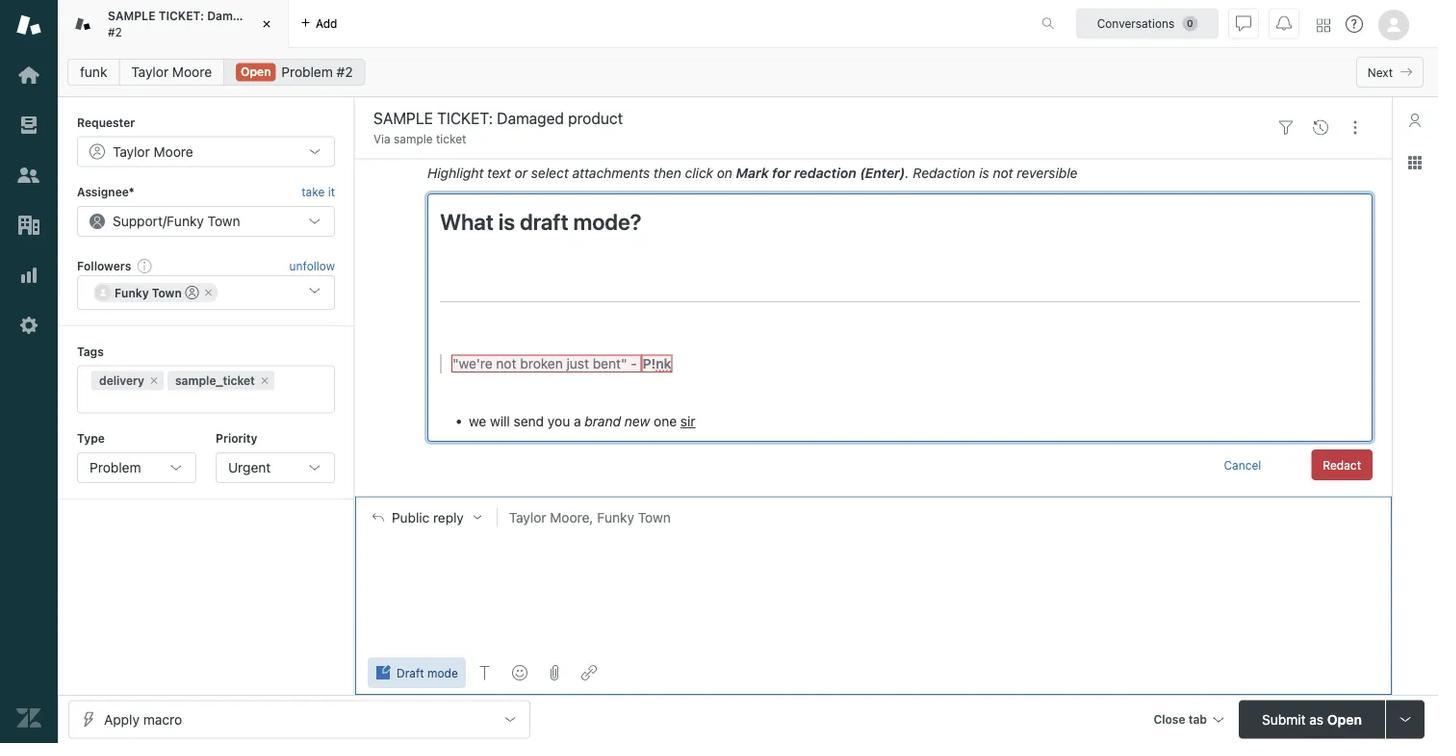 Task type: describe. For each thing, give the bounding box(es) containing it.
take
[[302, 185, 325, 199]]

new
[[625, 414, 650, 430]]

take it
[[302, 185, 335, 199]]

taylor moore link
[[119, 59, 224, 86]]

tab containing sample ticket: damaged product
[[58, 0, 309, 48]]

events image
[[1313, 120, 1329, 135]]

submit as open
[[1262, 712, 1363, 728]]

bent"
[[593, 356, 627, 372]]

sample
[[108, 9, 156, 23]]

customers image
[[16, 163, 41, 188]]

add link (cmd k) image
[[581, 665, 597, 681]]

close tab button
[[1145, 701, 1232, 742]]

/
[[163, 213, 167, 229]]

we will send you a brand new one sir
[[469, 414, 696, 430]]

next
[[1368, 65, 1393, 79]]

button displays agent's chat status as invisible. image
[[1236, 16, 1252, 31]]

funky town
[[115, 286, 182, 300]]

Subject field
[[370, 107, 1265, 130]]

taylor moore inside 'requester' element
[[113, 143, 193, 159]]

info on adding followers image
[[137, 258, 152, 273]]

conversations
[[1097, 17, 1175, 30]]

for
[[772, 166, 791, 182]]

1 horizontal spatial is
[[980, 166, 990, 182]]

urgent
[[228, 460, 271, 476]]

get help image
[[1346, 15, 1364, 33]]

town for support / funky town
[[208, 213, 240, 229]]

organizations image
[[16, 213, 41, 238]]

moore inside 'requester' element
[[154, 143, 193, 159]]

funky inside 'option'
[[115, 286, 149, 300]]

a
[[574, 414, 581, 430]]

mode?
[[573, 210, 642, 236]]

taylor moore inside the "secondary" element
[[131, 64, 212, 80]]

delivery
[[99, 374, 144, 388]]

it
[[328, 185, 335, 199]]

funky for taylor
[[597, 510, 635, 525]]

problem for problem
[[90, 460, 141, 476]]

redact
[[1323, 459, 1362, 473]]

(enter)
[[860, 166, 906, 182]]

via
[[374, 132, 391, 146]]

requester element
[[77, 136, 335, 167]]

click
[[685, 166, 713, 182]]

we
[[469, 414, 487, 430]]

town for taylor moore, funky town
[[638, 510, 671, 525]]

submit
[[1262, 712, 1306, 728]]

0 horizontal spatial is
[[499, 210, 515, 236]]

problem button
[[77, 453, 196, 483]]

one
[[654, 414, 677, 430]]

moore inside the "secondary" element
[[172, 64, 212, 80]]

or
[[515, 166, 528, 182]]

add
[[316, 17, 337, 30]]

hide composer image
[[866, 489, 881, 504]]

zendesk products image
[[1317, 19, 1331, 32]]

you
[[548, 414, 570, 430]]

get started image
[[16, 63, 41, 88]]

apply
[[104, 712, 140, 728]]

filter image
[[1279, 120, 1294, 135]]

-
[[631, 356, 637, 372]]

conversations button
[[1077, 8, 1219, 39]]

1 vertical spatial open
[[1328, 712, 1363, 728]]

p!nk
[[643, 356, 672, 372]]

draft mode button
[[368, 658, 466, 689]]

secondary element
[[58, 53, 1439, 91]]

"we're not broken just bent" - p!nk
[[453, 356, 672, 372]]

taylor inside taylor moore, funky town button
[[509, 510, 546, 525]]

reporting image
[[16, 263, 41, 288]]

0 horizontal spatial not
[[496, 356, 517, 372]]

redact button
[[1312, 450, 1373, 481]]

attachments
[[572, 166, 650, 182]]

open inside the "secondary" element
[[241, 65, 271, 78]]

will
[[490, 414, 510, 430]]

insert emojis image
[[512, 665, 527, 681]]

funk
[[80, 64, 107, 80]]

#2 inside sample ticket: damaged product #2
[[108, 25, 122, 39]]

sample
[[394, 132, 433, 146]]

remove image for sample_ticket
[[259, 375, 270, 387]]

mark
[[736, 166, 769, 182]]

funky for support
[[167, 213, 204, 229]]

funk link
[[67, 59, 120, 86]]

public reply button
[[355, 498, 497, 538]]

problem for problem #2
[[281, 64, 333, 80]]

damaged
[[207, 9, 261, 23]]

add button
[[289, 0, 349, 47]]

taylor moore, funky town button
[[497, 508, 1392, 527]]

type
[[77, 432, 105, 445]]

reply
[[433, 510, 464, 525]]

ticket:
[[159, 9, 204, 23]]

redaction
[[913, 166, 976, 182]]

requester
[[77, 116, 135, 129]]

0 vertical spatial not
[[993, 166, 1014, 182]]

.
[[906, 166, 910, 182]]

sample_ticket
[[175, 374, 255, 388]]

assignee* element
[[77, 206, 335, 237]]

followers
[[77, 259, 131, 272]]

tab
[[1189, 713, 1208, 727]]

town inside 'option'
[[152, 286, 182, 300]]

ticket
[[436, 132, 467, 146]]

main element
[[0, 0, 58, 743]]

unfollow button
[[289, 257, 335, 274]]

ticket actions image
[[1348, 120, 1364, 135]]



Task type: vqa. For each thing, say whether or not it's contained in the screenshot.
top 'on'
no



Task type: locate. For each thing, give the bounding box(es) containing it.
sir
[[681, 414, 696, 430]]

highlight text or select attachments then click on mark for redaction (enter) . redaction is not reversible
[[428, 166, 1078, 182]]

taylor moore down requester
[[113, 143, 193, 159]]

zendesk image
[[16, 706, 41, 731]]

cancel
[[1224, 459, 1262, 473]]

taylor inside 'requester' element
[[113, 143, 150, 159]]

funky town option
[[93, 283, 218, 303]]

funky inside assignee* element
[[167, 213, 204, 229]]

0 vertical spatial funky
[[167, 213, 204, 229]]

funkytownclown1@gmail.com image
[[95, 285, 111, 301]]

redaction
[[795, 166, 857, 182]]

highlight
[[428, 166, 484, 182]]

send
[[514, 414, 544, 430]]

reversible
[[1017, 166, 1078, 182]]

priority
[[216, 432, 257, 445]]

public
[[392, 510, 430, 525]]

1 horizontal spatial open
[[1328, 712, 1363, 728]]

#2 down sample
[[108, 25, 122, 39]]

is
[[980, 166, 990, 182], [499, 210, 515, 236]]

0 vertical spatial taylor
[[131, 64, 169, 80]]

2 vertical spatial taylor
[[509, 510, 546, 525]]

draft mode
[[397, 666, 458, 680]]

0 vertical spatial taylor moore
[[131, 64, 212, 80]]

moore
[[172, 64, 212, 80], [154, 143, 193, 159]]

tabs tab list
[[58, 0, 1022, 48]]

cancel button
[[1213, 450, 1273, 481]]

remove image for delivery
[[148, 375, 160, 387]]

town right / at the left top
[[208, 213, 240, 229]]

customer context image
[[1408, 113, 1423, 128]]

tab
[[58, 0, 309, 48]]

taylor moore, funky town
[[509, 510, 671, 525]]

#2 down add
[[337, 64, 353, 80]]

on
[[717, 166, 733, 182]]

then
[[654, 166, 682, 182]]

funky right support
[[167, 213, 204, 229]]

moore down sample ticket: damaged product #2
[[172, 64, 212, 80]]

problem down add dropdown button
[[281, 64, 333, 80]]

1 vertical spatial not
[[496, 356, 517, 372]]

text
[[487, 166, 511, 182]]

not right "we're
[[496, 356, 517, 372]]

moore,
[[550, 510, 594, 525]]

1 vertical spatial #2
[[337, 64, 353, 80]]

taylor right funk
[[131, 64, 169, 80]]

remove image inside funky town 'option'
[[203, 287, 214, 299]]

funky right funkytownclown1@gmail.com image
[[115, 286, 149, 300]]

moore up support / funky town
[[154, 143, 193, 159]]

support
[[113, 213, 163, 229]]

remove image
[[203, 287, 214, 299], [148, 375, 160, 387], [259, 375, 270, 387]]

taylor moore
[[131, 64, 212, 80], [113, 143, 193, 159]]

what
[[440, 210, 494, 236]]

next button
[[1357, 57, 1424, 88]]

0 vertical spatial is
[[980, 166, 990, 182]]

1 vertical spatial funky
[[115, 286, 149, 300]]

town inside button
[[638, 510, 671, 525]]

unfollow
[[289, 259, 335, 273]]

zendesk support image
[[16, 13, 41, 38]]

apply macro
[[104, 712, 182, 728]]

1 horizontal spatial #2
[[337, 64, 353, 80]]

sample ticket: damaged product #2
[[108, 9, 309, 39]]

is left draft
[[499, 210, 515, 236]]

funky right "moore,"
[[597, 510, 635, 525]]

town
[[208, 213, 240, 229], [152, 286, 182, 300], [638, 510, 671, 525]]

what is draft mode?
[[440, 210, 642, 236]]

brand
[[585, 414, 621, 430]]

0 horizontal spatial problem
[[90, 460, 141, 476]]

problem inside the "secondary" element
[[281, 64, 333, 80]]

close
[[1154, 713, 1186, 727]]

1 horizontal spatial town
[[208, 213, 240, 229]]

1 horizontal spatial not
[[993, 166, 1014, 182]]

1 vertical spatial problem
[[90, 460, 141, 476]]

taylor down requester
[[113, 143, 150, 159]]

followers element
[[77, 276, 335, 310]]

0 vertical spatial problem
[[281, 64, 333, 80]]

problem inside problem "popup button"
[[90, 460, 141, 476]]

1 horizontal spatial problem
[[281, 64, 333, 80]]

via sample ticket
[[374, 132, 467, 146]]

funky
[[167, 213, 204, 229], [115, 286, 149, 300], [597, 510, 635, 525]]

tags
[[77, 345, 104, 358]]

1 vertical spatial town
[[152, 286, 182, 300]]

admin image
[[16, 313, 41, 338]]

0 vertical spatial town
[[208, 213, 240, 229]]

notifications image
[[1277, 16, 1292, 31]]

broken
[[520, 356, 563, 372]]

open right the as
[[1328, 712, 1363, 728]]

take it button
[[302, 182, 335, 202]]

macro
[[143, 712, 182, 728]]

open down close icon
[[241, 65, 271, 78]]

2 horizontal spatial town
[[638, 510, 671, 525]]

add attachment image
[[547, 665, 562, 681]]

draft
[[397, 666, 424, 680]]

remove image right sample_ticket
[[259, 375, 270, 387]]

taylor inside taylor moore link
[[131, 64, 169, 80]]

close image
[[257, 14, 276, 34]]

1 vertical spatial is
[[499, 210, 515, 236]]

town left the user is an agent icon
[[152, 286, 182, 300]]

2 horizontal spatial funky
[[597, 510, 635, 525]]

2 vertical spatial town
[[638, 510, 671, 525]]

funky inside button
[[597, 510, 635, 525]]

1 horizontal spatial remove image
[[203, 287, 214, 299]]

0 vertical spatial open
[[241, 65, 271, 78]]

draft
[[520, 210, 569, 236]]

public reply
[[392, 510, 464, 525]]

0 horizontal spatial funky
[[115, 286, 149, 300]]

taylor moore down the ticket:
[[131, 64, 212, 80]]

1 vertical spatial taylor
[[113, 143, 150, 159]]

close tab
[[1154, 713, 1208, 727]]

problem #2
[[281, 64, 353, 80]]

product
[[264, 9, 309, 23]]

not
[[993, 166, 1014, 182], [496, 356, 517, 372]]

2 horizontal spatial remove image
[[259, 375, 270, 387]]

just
[[567, 356, 589, 372]]

town inside assignee* element
[[208, 213, 240, 229]]

#2 inside the "secondary" element
[[337, 64, 353, 80]]

taylor left "moore,"
[[509, 510, 546, 525]]

0 vertical spatial moore
[[172, 64, 212, 80]]

"we're
[[453, 356, 493, 372]]

assignee*
[[77, 185, 134, 199]]

0 horizontal spatial open
[[241, 65, 271, 78]]

urgent button
[[216, 453, 335, 483]]

views image
[[16, 113, 41, 138]]

problem down type
[[90, 460, 141, 476]]

support / funky town
[[113, 213, 240, 229]]

remove image right the user is an agent icon
[[203, 287, 214, 299]]

displays possible ticket submission types image
[[1398, 712, 1414, 728]]

select
[[531, 166, 569, 182]]

1 horizontal spatial funky
[[167, 213, 204, 229]]

2 vertical spatial funky
[[597, 510, 635, 525]]

user is an agent image
[[186, 286, 199, 300]]

0 horizontal spatial remove image
[[148, 375, 160, 387]]

as
[[1310, 712, 1324, 728]]

1 vertical spatial moore
[[154, 143, 193, 159]]

is right redaction
[[980, 166, 990, 182]]

0 vertical spatial #2
[[108, 25, 122, 39]]

remove image right delivery
[[148, 375, 160, 387]]

mode
[[428, 666, 458, 680]]

1 vertical spatial taylor moore
[[113, 143, 193, 159]]

0 horizontal spatial town
[[152, 286, 182, 300]]

problem
[[281, 64, 333, 80], [90, 460, 141, 476]]

apps image
[[1408, 155, 1423, 170]]

format text image
[[477, 665, 493, 681]]

0 horizontal spatial #2
[[108, 25, 122, 39]]

not left "reversible"
[[993, 166, 1014, 182]]

town right "moore,"
[[638, 510, 671, 525]]



